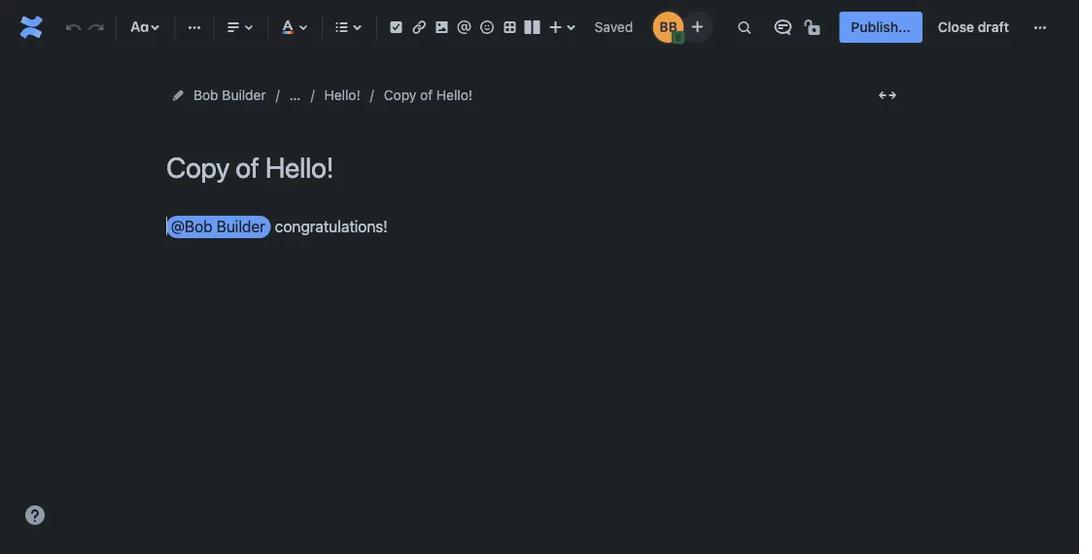 Task type: describe. For each thing, give the bounding box(es) containing it.
publish... button
[[840, 12, 923, 43]]

@bob
[[171, 217, 213, 235]]

copy of hello!
[[384, 87, 473, 103]]

…
[[289, 87, 301, 103]]

more image
[[1029, 16, 1052, 39]]

no restrictions image
[[803, 16, 826, 39]]

copy
[[384, 87, 417, 103]]

builder for @bob
[[217, 217, 265, 235]]

align left image
[[222, 16, 245, 39]]

1 hello! from the left
[[324, 87, 361, 103]]

mention image
[[453, 16, 476, 39]]

bob builder link
[[194, 84, 266, 107]]

builder for bob
[[222, 87, 266, 103]]

saved
[[595, 19, 633, 35]]

find and replace image
[[733, 16, 756, 39]]

action item image
[[385, 16, 408, 39]]

hello! link
[[324, 84, 361, 107]]

Main content area, start typing to enter text. text field
[[166, 213, 905, 240]]

invite to edit image
[[686, 15, 709, 38]]

Give this page a title text field
[[166, 152, 905, 184]]

publish...
[[851, 19, 911, 35]]

table image
[[498, 16, 522, 39]]

close draft button
[[927, 12, 1021, 43]]

of
[[420, 87, 433, 103]]



Task type: vqa. For each thing, say whether or not it's contained in the screenshot.
(SLOVENSKO)
no



Task type: locate. For each thing, give the bounding box(es) containing it.
0 vertical spatial builder
[[222, 87, 266, 103]]

add image, video, or file image
[[430, 16, 454, 39]]

1 horizontal spatial hello!
[[437, 87, 473, 103]]

move this page image
[[170, 88, 186, 103]]

bob
[[194, 87, 218, 103]]

copy of hello! link
[[384, 84, 473, 107]]

text styles image
[[128, 16, 151, 39]]

emoji image
[[476, 16, 499, 39]]

lists image
[[330, 16, 354, 39]]

bob builder image
[[653, 12, 684, 43]]

congratulations!
[[275, 217, 388, 235]]

undo ⌘z image
[[62, 16, 85, 39]]

close draft
[[938, 19, 1010, 35]]

1 vertical spatial builder
[[217, 217, 265, 235]]

builder inside main content area, start typing to enter text. text field
[[217, 217, 265, 235]]

hello! right …
[[324, 87, 361, 103]]

comment icon image
[[772, 16, 795, 39]]

make page full-width image
[[876, 84, 900, 107]]

builder right bob in the left top of the page
[[222, 87, 266, 103]]

… button
[[289, 84, 301, 107]]

help image
[[23, 504, 47, 527]]

bob builder
[[194, 87, 266, 103]]

hello! right of
[[437, 87, 473, 103]]

2 hello! from the left
[[437, 87, 473, 103]]

draft
[[978, 19, 1010, 35]]

confluence image
[[16, 12, 47, 43], [16, 12, 47, 43]]

0 horizontal spatial hello!
[[324, 87, 361, 103]]

link image
[[408, 16, 431, 39]]

more formatting image
[[183, 16, 206, 39]]

redo ⌘⇧z image
[[85, 16, 108, 39]]

layouts image
[[521, 16, 544, 39]]

hello!
[[324, 87, 361, 103], [437, 87, 473, 103]]

builder right @bob
[[217, 217, 265, 235]]

@bob builder congratulations!
[[171, 217, 392, 235]]

builder
[[222, 87, 266, 103], [217, 217, 265, 235]]

close
[[938, 19, 975, 35]]



